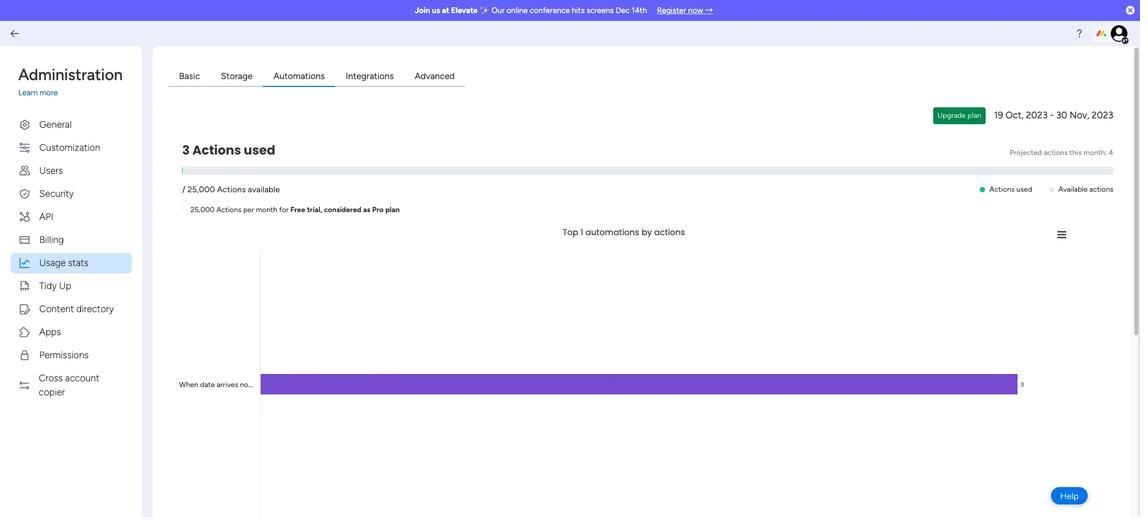 Task type: locate. For each thing, give the bounding box(es) containing it.
plan right the pro
[[386, 205, 400, 214]]

us
[[432, 6, 440, 15]]

0 vertical spatial used
[[244, 141, 275, 158]]

register now → link
[[658, 6, 713, 15]]

free
[[291, 205, 305, 214]]

hits
[[572, 6, 585, 15]]

0 vertical spatial actions
[[1045, 148, 1069, 157]]

api button
[[10, 207, 132, 227]]

usage
[[39, 257, 66, 268]]

0 horizontal spatial used
[[244, 141, 275, 158]]

used
[[244, 141, 275, 158], [1017, 185, 1033, 194]]

-
[[1051, 109, 1055, 121]]

25,000 down / 25,000 actions available
[[191, 205, 215, 214]]

actions
[[192, 141, 241, 158], [217, 184, 246, 194], [990, 185, 1015, 194], [217, 205, 242, 214]]

actions
[[1045, 148, 1069, 157], [1090, 185, 1114, 194]]

0 horizontal spatial 2023
[[1027, 109, 1048, 121]]

0 horizontal spatial plan
[[386, 205, 400, 214]]

administration learn more
[[18, 65, 123, 97]]

apps
[[39, 326, 61, 338]]

basic
[[179, 71, 200, 81]]

25,000 right /
[[188, 184, 215, 194]]

tidy up button
[[10, 276, 132, 296]]

/ 25,000 actions available
[[182, 184, 280, 194]]

upgrade plan
[[938, 111, 982, 120]]

plan
[[968, 111, 982, 120], [386, 205, 400, 214]]

permissions
[[39, 349, 89, 361]]

0 vertical spatial plan
[[968, 111, 982, 120]]

plan inside the upgrade plan button
[[968, 111, 982, 120]]

0 horizontal spatial actions
[[1045, 148, 1069, 157]]

general button
[[10, 114, 132, 135]]

customization
[[39, 142, 100, 153]]

automations link
[[263, 67, 336, 87]]

25,000
[[188, 184, 215, 194], [191, 205, 215, 214]]

✨
[[480, 6, 490, 15]]

2023 right nov,
[[1093, 109, 1114, 121]]

advanced link
[[405, 67, 466, 87]]

help image
[[1075, 28, 1085, 39]]

used up available
[[244, 141, 275, 158]]

month
[[256, 205, 278, 214]]

now
[[689, 6, 704, 15]]

1 horizontal spatial plan
[[968, 111, 982, 120]]

apps button
[[10, 322, 132, 342]]

2 2023 from the left
[[1093, 109, 1114, 121]]

customization button
[[10, 138, 132, 158]]

1 vertical spatial actions
[[1090, 185, 1114, 194]]

more
[[40, 88, 58, 97]]

usage stats button
[[10, 253, 132, 273]]

25,000 actions per month for free trial, considered as pro plan
[[191, 205, 400, 214]]

back to workspace image
[[9, 28, 20, 39]]

plan right upgrade
[[968, 111, 982, 120]]

2023
[[1027, 109, 1048, 121], [1093, 109, 1114, 121]]

actions left this
[[1045, 148, 1069, 157]]

1 horizontal spatial 2023
[[1093, 109, 1114, 121]]

/
[[182, 184, 186, 194]]

content directory
[[39, 303, 114, 315]]

oct,
[[1006, 109, 1024, 121]]

actions right the 'available'
[[1090, 185, 1114, 194]]

available
[[248, 184, 280, 194]]

this
[[1070, 148, 1083, 157]]

1 horizontal spatial actions
[[1090, 185, 1114, 194]]

cross account copier button
[[10, 368, 132, 403]]

1 2023 from the left
[[1027, 109, 1048, 121]]

used down projected
[[1017, 185, 1033, 194]]

billing button
[[10, 230, 132, 250]]

tidy
[[39, 280, 57, 292]]

projected actions this month: 4
[[1010, 148, 1114, 157]]

2023 left "-"
[[1027, 109, 1048, 121]]

1 vertical spatial plan
[[386, 205, 400, 214]]

available
[[1059, 185, 1088, 194]]

billing
[[39, 234, 64, 245]]

security
[[39, 188, 74, 199]]

1 horizontal spatial used
[[1017, 185, 1033, 194]]

stats
[[68, 257, 89, 268]]



Task type: describe. For each thing, give the bounding box(es) containing it.
security button
[[10, 184, 132, 204]]

trial,
[[307, 205, 322, 214]]

for
[[279, 205, 289, 214]]

actions left per
[[217, 205, 242, 214]]

19
[[995, 109, 1004, 121]]

as
[[363, 205, 371, 214]]

learn more link
[[18, 87, 132, 99]]

cross
[[39, 372, 63, 384]]

tidy up
[[39, 280, 71, 292]]

copier
[[39, 386, 65, 398]]

up
[[59, 280, 71, 292]]

projected
[[1010, 148, 1043, 157]]

month:
[[1084, 148, 1108, 157]]

integrations
[[346, 71, 394, 81]]

jacob simon image
[[1112, 25, 1128, 42]]

automations
[[274, 71, 325, 81]]

learn
[[18, 88, 38, 97]]

directory
[[76, 303, 114, 315]]

at
[[442, 6, 450, 15]]

conference
[[530, 6, 570, 15]]

1 vertical spatial used
[[1017, 185, 1033, 194]]

30
[[1057, 109, 1068, 121]]

account
[[65, 372, 99, 384]]

administration
[[18, 65, 123, 84]]

join
[[415, 6, 430, 15]]

register
[[658, 6, 687, 15]]

upgrade
[[938, 111, 967, 120]]

→
[[706, 6, 713, 15]]

upgrade plan button
[[934, 107, 986, 124]]

integrations link
[[336, 67, 405, 87]]

join us at elevate ✨ our online conference hits screens dec 14th
[[415, 6, 648, 15]]

our
[[492, 6, 505, 15]]

cross account copier
[[39, 372, 99, 398]]

pro
[[372, 205, 384, 214]]

storage
[[221, 71, 253, 81]]

dec
[[616, 6, 630, 15]]

screens
[[587, 6, 614, 15]]

online
[[507, 6, 528, 15]]

19 oct, 2023 - 30 nov, 2023
[[995, 109, 1114, 121]]

per
[[243, 205, 254, 214]]

considered
[[324, 205, 362, 214]]

3 actions used
[[182, 141, 275, 158]]

register now →
[[658, 6, 713, 15]]

users button
[[10, 161, 132, 181]]

available actions
[[1059, 185, 1114, 194]]

storage link
[[211, 67, 263, 87]]

actions used
[[990, 185, 1033, 194]]

14th
[[632, 6, 648, 15]]

actions up per
[[217, 184, 246, 194]]

content directory button
[[10, 299, 132, 319]]

content
[[39, 303, 74, 315]]

help
[[1061, 491, 1080, 501]]

api
[[39, 211, 53, 222]]

0 vertical spatial 25,000
[[188, 184, 215, 194]]

help button
[[1052, 487, 1089, 504]]

actions for projected
[[1045, 148, 1069, 157]]

usage stats
[[39, 257, 89, 268]]

3
[[182, 141, 190, 158]]

elevate
[[451, 6, 478, 15]]

permissions button
[[10, 345, 132, 365]]

1 vertical spatial 25,000
[[191, 205, 215, 214]]

actions right 3
[[192, 141, 241, 158]]

advanced
[[415, 71, 455, 81]]

basic link
[[169, 67, 211, 87]]

nov,
[[1071, 109, 1090, 121]]

actions down projected
[[990, 185, 1015, 194]]

general
[[39, 119, 72, 130]]

actions for available
[[1090, 185, 1114, 194]]

users
[[39, 165, 63, 176]]

4
[[1110, 148, 1114, 157]]



Task type: vqa. For each thing, say whether or not it's contained in the screenshot.
bottommost Workspace image
no



